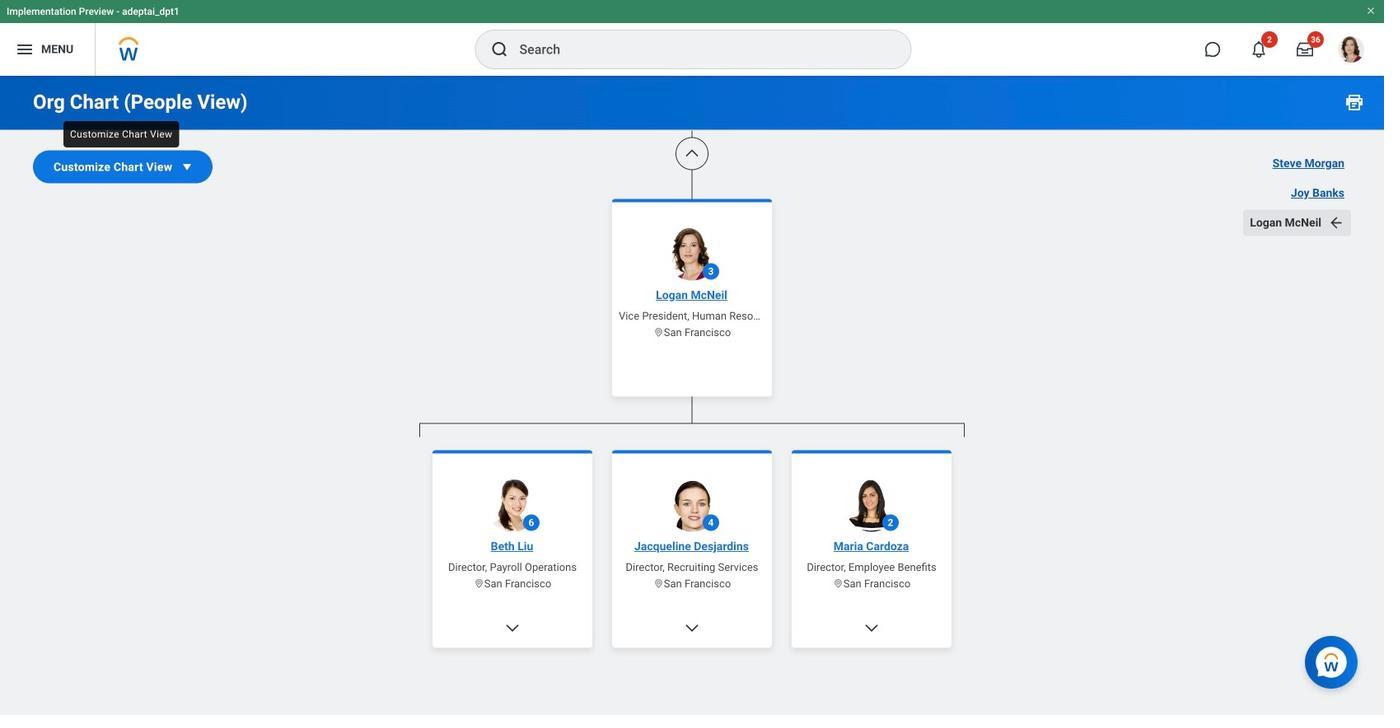 Task type: locate. For each thing, give the bounding box(es) containing it.
chevron down image
[[863, 620, 880, 636]]

0 horizontal spatial location image
[[474, 578, 484, 589]]

2 location image from the left
[[653, 578, 664, 589]]

1 horizontal spatial chevron down image
[[684, 620, 700, 636]]

location image
[[474, 578, 484, 589], [653, 578, 664, 589], [833, 578, 843, 589]]

chevron down image for 2nd location icon from the right
[[684, 620, 700, 636]]

1 location image from the left
[[474, 578, 484, 589]]

caret down image
[[179, 159, 195, 175]]

Search Workday  search field
[[519, 31, 877, 68]]

close environment banner image
[[1366, 6, 1376, 16]]

chevron down image
[[504, 620, 521, 636], [684, 620, 700, 636]]

tooltip
[[60, 118, 182, 151]]

logan mcneil, logan mcneil, 3 direct reports element
[[419, 437, 965, 715]]

inbox large image
[[1297, 41, 1313, 58]]

1 horizontal spatial location image
[[653, 578, 664, 589]]

1 chevron down image from the left
[[504, 620, 521, 636]]

2 horizontal spatial location image
[[833, 578, 843, 589]]

chevron up image
[[684, 145, 700, 162]]

banner
[[0, 0, 1384, 76]]

notifications large image
[[1251, 41, 1267, 58]]

2 chevron down image from the left
[[684, 620, 700, 636]]

0 horizontal spatial chevron down image
[[504, 620, 521, 636]]

main content
[[0, 0, 1384, 715]]



Task type: vqa. For each thing, say whether or not it's contained in the screenshot.
main content
yes



Task type: describe. For each thing, give the bounding box(es) containing it.
chevron down image for first location icon from left
[[504, 620, 521, 636]]

search image
[[490, 40, 510, 59]]

justify image
[[15, 40, 35, 59]]

3 location image from the left
[[833, 578, 843, 589]]

print org chart image
[[1345, 92, 1364, 112]]

location image
[[653, 327, 664, 338]]

profile logan mcneil image
[[1338, 36, 1364, 66]]

arrow left image
[[1328, 215, 1345, 231]]



